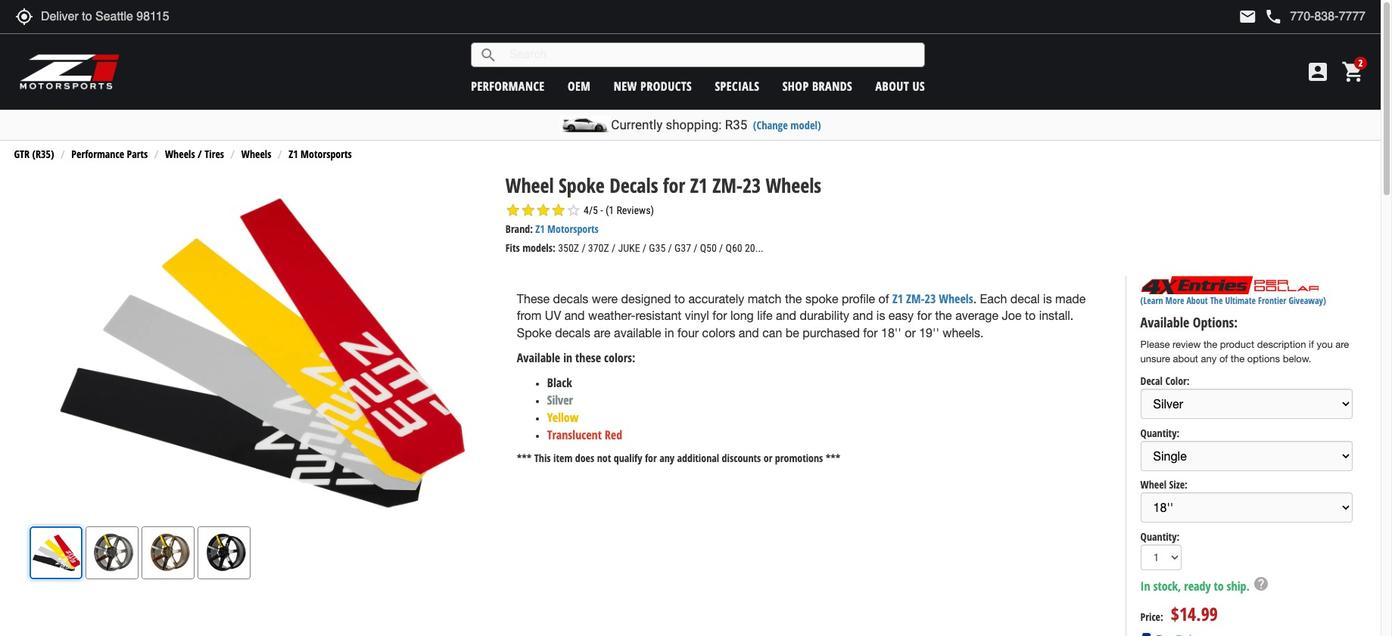 Task type: describe. For each thing, give the bounding box(es) containing it.
and down 'profile'
[[853, 309, 873, 323]]

review
[[1172, 339, 1201, 351]]

promotions
[[775, 451, 823, 466]]

of inside (learn more about the ultimate frontier giveaway) available options: please review the product description if you are unsure about any of the options below.
[[1219, 353, 1228, 365]]

wheels / tires
[[165, 147, 224, 162]]

account_box link
[[1302, 60, 1334, 84]]

the
[[1210, 295, 1223, 307]]

oem link
[[568, 78, 591, 94]]

shop brands
[[782, 78, 852, 94]]

are inside . each decal is made from uv and weather-resistant vinyl for long life and durability and is easy for the average joe to install. spoke decals are available in four colors and can be purchased for 18'' or 19'' wheels.
[[594, 326, 611, 340]]

(change model) link
[[753, 118, 821, 132]]

to inside these decals were designed to accurately match the spoke profile of z1 zm-23 wheels
[[674, 292, 685, 306]]

search
[[479, 46, 497, 64]]

/ left 370z
[[582, 242, 586, 254]]

performance parts
[[71, 147, 148, 162]]

. each decal is made from uv and weather-resistant vinyl for long life and durability and is easy for the average joe to install. spoke decals are available in four colors and can be purchased for 18'' or 19'' wheels.
[[517, 292, 1086, 340]]

gtr (r35) link
[[14, 147, 54, 162]]

0 vertical spatial is
[[1043, 292, 1052, 306]]

mail phone
[[1239, 8, 1283, 26]]

wheels right tires
[[241, 147, 271, 162]]

wheel spoke decals for z1 zm-23 wheels star star star star star_border 4/5 - (1 reviews) brand: z1 motorsports fits models: 350z / 370z / juke / g35 / g37 / q50 / q60 20...
[[505, 172, 821, 255]]

mail
[[1239, 8, 1257, 26]]

spoke
[[805, 292, 838, 306]]

about us link
[[875, 78, 925, 94]]

from
[[517, 309, 542, 323]]

stock,
[[1153, 578, 1181, 595]]

18''
[[881, 326, 901, 340]]

available in these colors:
[[517, 350, 635, 366]]

wheel for size:
[[1140, 478, 1166, 492]]

1 horizontal spatial z1 motorsports link
[[535, 222, 599, 236]]

370z
[[588, 242, 609, 254]]

1 *** from the left
[[517, 451, 532, 466]]

wheels left tires
[[165, 147, 195, 162]]

4 star from the left
[[551, 203, 566, 218]]

1 quantity: from the top
[[1140, 426, 1179, 440]]

new
[[614, 78, 637, 94]]

below.
[[1283, 353, 1311, 365]]

0 horizontal spatial z1 motorsports link
[[289, 147, 352, 162]]

these
[[575, 350, 601, 366]]

joe
[[1002, 309, 1022, 323]]

specials link
[[715, 78, 759, 94]]

g35
[[649, 242, 666, 254]]

about us
[[875, 78, 925, 94]]

(change
[[753, 118, 788, 132]]

oem
[[568, 78, 591, 94]]

juke
[[618, 242, 640, 254]]

z1 zm-23 wheels link
[[892, 290, 973, 307]]

you
[[1317, 339, 1333, 351]]

19''
[[919, 326, 939, 340]]

wheels / tires link
[[165, 147, 224, 162]]

q50
[[700, 242, 717, 254]]

life
[[757, 309, 773, 323]]

these
[[517, 292, 550, 306]]

purchased
[[803, 326, 860, 340]]

black
[[547, 375, 572, 391]]

for up 19''
[[917, 309, 932, 323]]

0 horizontal spatial any
[[659, 451, 674, 466]]

Search search field
[[497, 43, 924, 67]]

(learn more about the ultimate frontier giveaway) available options: please review the product description if you are unsure about any of the options below.
[[1140, 295, 1349, 365]]

phone link
[[1264, 8, 1366, 26]]

/ left g37 at the left of the page
[[668, 242, 672, 254]]

shopping:
[[666, 117, 722, 132]]

the down options:
[[1203, 339, 1217, 351]]

were
[[592, 292, 618, 306]]

star_border
[[566, 203, 581, 218]]

to inside in stock, ready to ship. help
[[1214, 578, 1224, 595]]

weather-
[[588, 309, 636, 323]]

2 quantity: from the top
[[1140, 529, 1179, 544]]

wheels.
[[943, 326, 984, 340]]

*** this item does not qualify for any additional discounts or promotions ***
[[517, 451, 840, 466]]

performance link
[[471, 78, 545, 94]]

shop brands link
[[782, 78, 852, 94]]

zm- inside wheel spoke decals for z1 zm-23 wheels star star star star star_border 4/5 - (1 reviews) brand: z1 motorsports fits models: 350z / 370z / juke / g35 / g37 / q50 / q60 20...
[[712, 172, 743, 199]]

2 star from the left
[[521, 203, 536, 218]]

color:
[[1165, 374, 1190, 389]]

the inside these decals were designed to accurately match the spoke profile of z1 zm-23 wheels
[[785, 292, 802, 306]]

durability
[[800, 309, 849, 323]]

shopping_cart link
[[1338, 60, 1366, 84]]

wheel size:
[[1140, 478, 1188, 492]]

z1 down shopping:
[[690, 172, 708, 199]]

decals inside these decals were designed to accurately match the spoke profile of z1 zm-23 wheels
[[553, 292, 588, 306]]

about inside (learn more about the ultimate frontier giveaway) available options: please review the product description if you are unsure about any of the options below.
[[1186, 295, 1208, 307]]

ready
[[1184, 578, 1211, 595]]

0 horizontal spatial available
[[517, 350, 560, 366]]

for up colors on the bottom of the page
[[712, 309, 727, 323]]

/ right 370z
[[612, 242, 616, 254]]

silver
[[547, 392, 573, 409]]

products
[[640, 78, 692, 94]]

wheel for spoke
[[505, 172, 554, 199]]

performance parts link
[[71, 147, 148, 162]]

specials
[[715, 78, 759, 94]]

$14.99
[[1171, 602, 1218, 627]]

(learn
[[1140, 295, 1163, 307]]

does
[[575, 451, 594, 466]]

mail link
[[1239, 8, 1257, 26]]

price: $14.99
[[1140, 602, 1218, 627]]

and up be
[[776, 309, 796, 323]]

profile
[[842, 292, 875, 306]]

vinyl
[[685, 309, 709, 323]]

the inside . each decal is made from uv and weather-resistant vinyl for long life and durability and is easy for the average joe to install. spoke decals are available in four colors and can be purchased for 18'' or 19'' wheels.
[[935, 309, 952, 323]]

wheels inside wheel spoke decals for z1 zm-23 wheels star star star star star_border 4/5 - (1 reviews) brand: z1 motorsports fits models: 350z / 370z / juke / g35 / g37 / q50 / q60 20...
[[766, 172, 821, 199]]

currently
[[611, 117, 662, 132]]

gtr (r35)
[[14, 147, 54, 162]]

if
[[1309, 339, 1314, 351]]



Task type: locate. For each thing, give the bounding box(es) containing it.
0 vertical spatial in
[[665, 326, 674, 340]]

0 vertical spatial spoke
[[559, 172, 605, 199]]

0 horizontal spatial of
[[878, 292, 889, 306]]

0 horizontal spatial about
[[875, 78, 909, 94]]

wheels
[[165, 147, 195, 162], [241, 147, 271, 162], [766, 172, 821, 199], [939, 290, 973, 307]]

1 horizontal spatial in
[[665, 326, 674, 340]]

0 horizontal spatial or
[[764, 451, 772, 466]]

0 vertical spatial to
[[674, 292, 685, 306]]

0 vertical spatial about
[[875, 78, 909, 94]]

and right uv
[[564, 309, 585, 323]]

0 horizontal spatial are
[[594, 326, 611, 340]]

350z
[[558, 242, 579, 254]]

spoke inside wheel spoke decals for z1 zm-23 wheels star star star star star_border 4/5 - (1 reviews) brand: z1 motorsports fits models: 350z / 370z / juke / g35 / g37 / q50 / q60 20...
[[559, 172, 605, 199]]

is up install.
[[1043, 292, 1052, 306]]

about left 'the'
[[1186, 295, 1208, 307]]

0 horizontal spatial ***
[[517, 451, 532, 466]]

decal
[[1010, 292, 1040, 306]]

or left 19''
[[905, 326, 916, 340]]

q60
[[725, 242, 742, 254]]

1 vertical spatial about
[[1186, 295, 1208, 307]]

available down more
[[1140, 314, 1189, 332]]

0 horizontal spatial wheel
[[505, 172, 554, 199]]

z1 up models:
[[535, 222, 545, 236]]

0 horizontal spatial motorsports
[[301, 147, 352, 162]]

this
[[534, 451, 551, 466]]

yellow
[[547, 409, 579, 426]]

/ left tires
[[198, 147, 202, 162]]

parts
[[127, 147, 148, 162]]

help
[[1253, 576, 1269, 593]]

in left four
[[665, 326, 674, 340]]

23 inside wheel spoke decals for z1 zm-23 wheels star star star star star_border 4/5 - (1 reviews) brand: z1 motorsports fits models: 350z / 370z / juke / g35 / g37 / q50 / q60 20...
[[743, 172, 761, 199]]

3 star from the left
[[536, 203, 551, 218]]

zm- up easy
[[906, 290, 925, 307]]

z1 right wheels link at left
[[289, 147, 298, 162]]

.
[[973, 292, 977, 306]]

wheels down "(change model)" link in the top of the page
[[766, 172, 821, 199]]

2 *** from the left
[[826, 451, 840, 466]]

any inside (learn more about the ultimate frontier giveaway) available options: please review the product description if you are unsure about any of the options below.
[[1201, 353, 1217, 365]]

1 vertical spatial z1 motorsports link
[[535, 222, 599, 236]]

can
[[762, 326, 782, 340]]

1 horizontal spatial motorsports
[[547, 222, 599, 236]]

decal color:
[[1140, 374, 1190, 389]]

1 vertical spatial quantity:
[[1140, 529, 1179, 544]]

z1
[[289, 147, 298, 162], [690, 172, 708, 199], [535, 222, 545, 236], [892, 290, 903, 307]]

motorsports down star_border
[[547, 222, 599, 236]]

1 horizontal spatial is
[[1043, 292, 1052, 306]]

motorsports inside wheel spoke decals for z1 zm-23 wheels star star star star star_border 4/5 - (1 reviews) brand: z1 motorsports fits models: 350z / 370z / juke / g35 / g37 / q50 / q60 20...
[[547, 222, 599, 236]]

g37
[[674, 242, 691, 254]]

item
[[553, 451, 572, 466]]

0 vertical spatial any
[[1201, 353, 1217, 365]]

1 vertical spatial wheel
[[1140, 478, 1166, 492]]

z1 up easy
[[892, 290, 903, 307]]

1 horizontal spatial to
[[1025, 309, 1036, 323]]

of up easy
[[878, 292, 889, 306]]

the down the z1 zm-23 wheels link
[[935, 309, 952, 323]]

z1 motorsports link up 350z
[[535, 222, 599, 236]]

20...
[[745, 242, 764, 254]]

0 vertical spatial motorsports
[[301, 147, 352, 162]]

r35
[[725, 117, 747, 132]]

23 down r35
[[743, 172, 761, 199]]

colors:
[[604, 350, 635, 366]]

phone
[[1264, 8, 1283, 26]]

in left these
[[563, 350, 572, 366]]

wheel left size:
[[1140, 478, 1166, 492]]

1 horizontal spatial wheel
[[1140, 478, 1166, 492]]

models:
[[522, 241, 555, 255]]

accurately
[[688, 292, 744, 306]]

price:
[[1140, 610, 1163, 624]]

/ left g35
[[643, 242, 646, 254]]

zm-
[[712, 172, 743, 199], [906, 290, 925, 307]]

model)
[[791, 118, 821, 132]]

to inside . each decal is made from uv and weather-resistant vinyl for long life and durability and is easy for the average joe to install. spoke decals are available in four colors and can be purchased for 18'' or 19'' wheels.
[[1025, 309, 1036, 323]]

0 vertical spatial decals
[[553, 292, 588, 306]]

are
[[594, 326, 611, 340], [1335, 339, 1349, 351]]

ultimate
[[1225, 295, 1256, 307]]

/ right g37 at the left of the page
[[694, 242, 697, 254]]

1 horizontal spatial are
[[1335, 339, 1349, 351]]

0 vertical spatial 23
[[743, 172, 761, 199]]

ship.
[[1227, 578, 1250, 595]]

wheel up brand: at the top
[[505, 172, 554, 199]]

0 vertical spatial of
[[878, 292, 889, 306]]

description
[[1257, 339, 1306, 351]]

1 vertical spatial to
[[1025, 309, 1036, 323]]

for right qualify
[[645, 451, 657, 466]]

any right about
[[1201, 353, 1217, 365]]

1 horizontal spatial or
[[905, 326, 916, 340]]

or inside . each decal is made from uv and weather-resistant vinyl for long life and durability and is easy for the average joe to install. spoke decals are available in four colors and can be purchased for 18'' or 19'' wheels.
[[905, 326, 916, 340]]

long
[[730, 309, 754, 323]]

0 horizontal spatial spoke
[[517, 326, 552, 340]]

23 up 19''
[[925, 290, 936, 307]]

easy
[[889, 309, 914, 323]]

decals up uv
[[553, 292, 588, 306]]

to left ship.
[[1214, 578, 1224, 595]]

more
[[1165, 295, 1184, 307]]

1 vertical spatial is
[[876, 309, 885, 323]]

available up black
[[517, 350, 560, 366]]

to up vinyl
[[674, 292, 685, 306]]

1 horizontal spatial 23
[[925, 290, 936, 307]]

red
[[605, 427, 622, 443]]

frontier
[[1258, 295, 1286, 307]]

0 horizontal spatial to
[[674, 292, 685, 306]]

brands
[[812, 78, 852, 94]]

wheels link
[[241, 147, 271, 162]]

1 vertical spatial 23
[[925, 290, 936, 307]]

wheels up 'average'
[[939, 290, 973, 307]]

1 horizontal spatial spoke
[[559, 172, 605, 199]]

z1 motorsports link right wheels link at left
[[289, 147, 352, 162]]

/ right q50
[[719, 242, 723, 254]]

performance
[[71, 147, 124, 162]]

size:
[[1169, 478, 1188, 492]]

or right discounts
[[764, 451, 772, 466]]

in stock, ready to ship. help
[[1140, 576, 1269, 595]]

1 horizontal spatial available
[[1140, 314, 1189, 332]]

1 vertical spatial available
[[517, 350, 560, 366]]

0 horizontal spatial zm-
[[712, 172, 743, 199]]

1 horizontal spatial ***
[[826, 451, 840, 466]]

shopping_cart
[[1341, 60, 1366, 84]]

be
[[786, 326, 799, 340]]

us
[[913, 78, 925, 94]]

motorsports
[[301, 147, 352, 162], [547, 222, 599, 236]]

decals
[[610, 172, 658, 199]]

available
[[1140, 314, 1189, 332], [517, 350, 560, 366]]

about left us
[[875, 78, 909, 94]]

2 horizontal spatial to
[[1214, 578, 1224, 595]]

1 horizontal spatial any
[[1201, 353, 1217, 365]]

motorsports right wheels link at left
[[301, 147, 352, 162]]

options:
[[1193, 314, 1238, 332]]

not
[[597, 451, 611, 466]]

the left spoke
[[785, 292, 802, 306]]

my_location
[[15, 8, 33, 26]]

0 vertical spatial or
[[905, 326, 916, 340]]

spoke down from
[[517, 326, 552, 340]]

designed
[[621, 292, 671, 306]]

and down 'long'
[[739, 326, 759, 340]]

0 vertical spatial zm-
[[712, 172, 743, 199]]

are down weather-
[[594, 326, 611, 340]]

any left additional
[[659, 451, 674, 466]]

tires
[[205, 147, 224, 162]]

for right decals on the left of page
[[663, 172, 685, 199]]

to down decal
[[1025, 309, 1036, 323]]

0 vertical spatial available
[[1140, 314, 1189, 332]]

for left 18''
[[863, 326, 878, 340]]

is up 18''
[[876, 309, 885, 323]]

zm- down r35
[[712, 172, 743, 199]]

decals up 'available in these colors:'
[[555, 326, 590, 340]]

0 horizontal spatial 23
[[743, 172, 761, 199]]

each
[[980, 292, 1007, 306]]

uv
[[545, 309, 561, 323]]

the
[[785, 292, 802, 306], [935, 309, 952, 323], [1203, 339, 1217, 351], [1231, 353, 1244, 365]]

spoke inside . each decal is made from uv and weather-resistant vinyl for long life and durability and is easy for the average joe to install. spoke decals are available in four colors and can be purchased for 18'' or 19'' wheels.
[[517, 326, 552, 340]]

for inside wheel spoke decals for z1 zm-23 wheels star star star star star_border 4/5 - (1 reviews) brand: z1 motorsports fits models: 350z / 370z / juke / g35 / g37 / q50 / q60 20...
[[663, 172, 685, 199]]

(learn more about the ultimate frontier giveaway) link
[[1140, 295, 1326, 307]]

wheel
[[505, 172, 554, 199], [1140, 478, 1166, 492]]

1 vertical spatial zm-
[[906, 290, 925, 307]]

1 vertical spatial spoke
[[517, 326, 552, 340]]

are inside (learn more about the ultimate frontier giveaway) available options: please review the product description if you are unsure about any of the options below.
[[1335, 339, 1349, 351]]

0 vertical spatial z1 motorsports link
[[289, 147, 352, 162]]

resistant
[[635, 309, 681, 323]]

please
[[1140, 339, 1170, 351]]

quantity: up wheel size:
[[1140, 426, 1179, 440]]

*** right promotions on the right bottom of page
[[826, 451, 840, 466]]

1 vertical spatial in
[[563, 350, 572, 366]]

1 horizontal spatial zm-
[[906, 290, 925, 307]]

wheel inside wheel spoke decals for z1 zm-23 wheels star star star star star_border 4/5 - (1 reviews) brand: z1 motorsports fits models: 350z / 370z / juke / g35 / g37 / q50 / q60 20...
[[505, 172, 554, 199]]

of down product
[[1219, 353, 1228, 365]]

1 vertical spatial or
[[764, 451, 772, 466]]

z1 motorsports link
[[289, 147, 352, 162], [535, 222, 599, 236]]

the down product
[[1231, 353, 1244, 365]]

these decals were designed to accurately match the spoke profile of z1 zm-23 wheels
[[517, 290, 973, 307]]

available inside (learn more about the ultimate frontier giveaway) available options: please review the product description if you are unsure about any of the options below.
[[1140, 314, 1189, 332]]

decal
[[1140, 374, 1163, 389]]

made
[[1055, 292, 1086, 306]]

are right you
[[1335, 339, 1349, 351]]

decals inside . each decal is made from uv and weather-resistant vinyl for long life and durability and is easy for the average joe to install. spoke decals are available in four colors and can be purchased for 18'' or 19'' wheels.
[[555, 326, 590, 340]]

0 horizontal spatial in
[[563, 350, 572, 366]]

0 vertical spatial wheel
[[505, 172, 554, 199]]

black silver yellow translucent red
[[547, 375, 622, 443]]

1 vertical spatial decals
[[555, 326, 590, 340]]

of
[[878, 292, 889, 306], [1219, 353, 1228, 365]]

z1 motorsports
[[289, 147, 352, 162]]

install.
[[1039, 309, 1074, 323]]

*** left this
[[517, 451, 532, 466]]

1 vertical spatial motorsports
[[547, 222, 599, 236]]

spoke up star_border
[[559, 172, 605, 199]]

1 star from the left
[[505, 203, 521, 218]]

1 horizontal spatial about
[[1186, 295, 1208, 307]]

or
[[905, 326, 916, 340], [764, 451, 772, 466]]

any
[[1201, 353, 1217, 365], [659, 451, 674, 466]]

quantity: up stock,
[[1140, 529, 1179, 544]]

2 vertical spatial to
[[1214, 578, 1224, 595]]

options
[[1247, 353, 1280, 365]]

of inside these decals were designed to accurately match the spoke profile of z1 zm-23 wheels
[[878, 292, 889, 306]]

in inside . each decal is made from uv and weather-resistant vinyl for long life and durability and is easy for the average joe to install. spoke decals are available in four colors and can be purchased for 18'' or 19'' wheels.
[[665, 326, 674, 340]]

and
[[564, 309, 585, 323], [776, 309, 796, 323], [853, 309, 873, 323], [739, 326, 759, 340]]

0 vertical spatial quantity:
[[1140, 426, 1179, 440]]

fits
[[505, 241, 520, 255]]

1 vertical spatial any
[[659, 451, 674, 466]]

match
[[748, 292, 782, 306]]

z1 motorsports logo image
[[19, 53, 121, 91]]

1 vertical spatial of
[[1219, 353, 1228, 365]]

0 horizontal spatial is
[[876, 309, 885, 323]]

for
[[663, 172, 685, 199], [712, 309, 727, 323], [917, 309, 932, 323], [863, 326, 878, 340], [645, 451, 657, 466]]

1 horizontal spatial of
[[1219, 353, 1228, 365]]

additional
[[677, 451, 719, 466]]

average
[[955, 309, 998, 323]]



Task type: vqa. For each thing, say whether or not it's contained in the screenshot.
the within . Each decal is made from UV and weather-resistant vinyl for long life and durability and is easy for the average Joe to install. Spoke decals are available in four colors and can be purchased for 18'' or 19'' wheels.
yes



